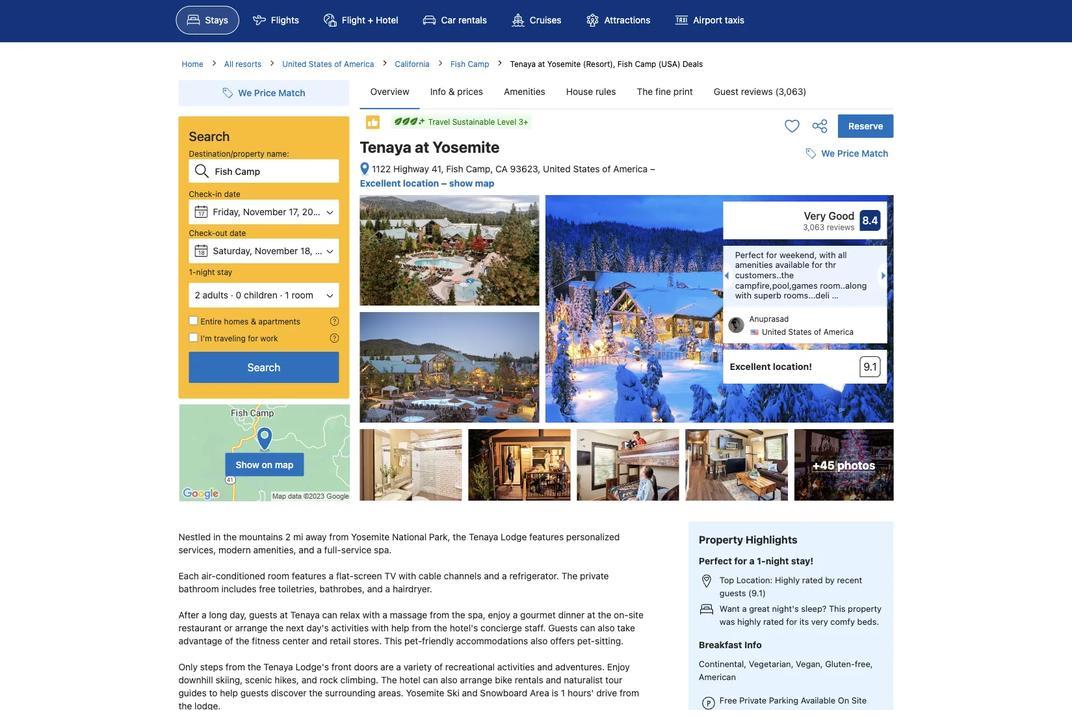 Task type: locate. For each thing, give the bounding box(es) containing it.
and up is
[[546, 675, 562, 686]]

1 horizontal spatial reviews
[[827, 222, 855, 232]]

match
[[279, 87, 305, 98], [862, 148, 889, 159]]

1 horizontal spatial states
[[573, 164, 600, 174]]

9.1
[[864, 361, 877, 373]]

in inside search section
[[215, 189, 222, 198]]

date up friday,
[[224, 189, 241, 198]]

room up the free at the left of page
[[268, 571, 289, 581]]

continental, vegetarian, vegan, gluten-free, american
[[699, 659, 873, 682]]

0 horizontal spatial excellent
[[360, 178, 401, 188]]

1 horizontal spatial ·
[[280, 290, 283, 300]]

united states of america down rooms...deli
[[762, 328, 854, 337]]

a left the flat- at the left of the page
[[329, 571, 334, 581]]

date for check-in date
[[224, 189, 241, 198]]

1 vertical spatial room
[[268, 571, 289, 581]]

car rentals link
[[412, 6, 498, 34]]

Where are you going? field
[[210, 159, 339, 183]]

1 vertical spatial 2
[[285, 532, 291, 542]]

all
[[838, 250, 847, 260]]

for left the its
[[786, 617, 797, 626]]

1 vertical spatial we price match
[[822, 148, 889, 159]]

toiletries,
[[278, 584, 317, 594]]

1 vertical spatial night
[[766, 556, 789, 566]]

states right 93623,
[[573, 164, 600, 174]]

features right "lodge"
[[529, 532, 564, 542]]

cable
[[419, 571, 441, 581]]

night left stay on the left
[[196, 267, 215, 276]]

0 horizontal spatial –
[[441, 178, 447, 188]]

excellent
[[360, 178, 401, 188], [730, 361, 771, 372]]

a down away
[[317, 545, 322, 555]]

0 horizontal spatial rentals
[[458, 15, 487, 25]]

check- up the 17 on the left top
[[189, 189, 215, 198]]

a inside "want a great night's sleep? this property was highly rated for its very comfy beds."
[[742, 604, 747, 613]]

0 horizontal spatial ·
[[231, 290, 233, 300]]

rated left by
[[802, 575, 823, 585]]

superb
[[754, 290, 782, 300]]

1 check- from the top
[[189, 189, 215, 198]]

for inside "want a great night's sleep? this property was highly rated for its very comfy beds."
[[786, 617, 797, 626]]

map inside 1122 highway 41, fish camp, ca 93623, united states of america – excellent location – show map
[[475, 178, 495, 188]]

the left private
[[562, 571, 578, 581]]

pet- right offers
[[577, 636, 595, 646]]

attractions link
[[575, 6, 662, 34]]

stays
[[205, 15, 228, 25]]

reviews down good
[[827, 222, 855, 232]]

in inside nestled in the mountains 2 mi away from yosemite national park, the tenaya lodge features personalized services, modern amenities, and a full-service spa. each air-conditioned room features a flat-screen tv with cable channels and a refrigerator. the private bathroom includes free toiletries, bathrobes, and a hairdryer. after a long day, guests at tenaya can relax with a massage from the spa, enjoy a gourmet dinner at the on-site restaurant or arrange the next day's activities with help from the hotel's concierge staff. guests can also take advantage of the fitness center and retail stores. this pet-friendly accommodations also offers pet-sitting. only steps from the tenaya lodge's front doors are a variety of recreational activities and adventures. enjoy downhill skiing, scenic hikes, and rock climbing. the hotel can also arrange bike rentals and naturalist tour guides to help guests discover the surrounding areas. yosemite ski and snowboard area is 1 hours' drive from the lodge.
[[213, 532, 221, 542]]

reviews right guest
[[741, 86, 773, 97]]

with
[[819, 250, 836, 260], [735, 290, 752, 300], [399, 571, 416, 581], [363, 610, 380, 620], [371, 623, 389, 633]]

united inside 1122 highway 41, fish camp, ca 93623, united states of america – excellent location – show map
[[543, 164, 571, 174]]

help down massage
[[391, 623, 409, 633]]

search button
[[189, 352, 339, 383]]

0 vertical spatial match
[[279, 87, 305, 98]]

…
[[832, 290, 839, 300]]

1 horizontal spatial help
[[391, 623, 409, 633]]

1 horizontal spatial excellent
[[730, 361, 771, 372]]

match for rightmost we price match dropdown button
[[862, 148, 889, 159]]

0 horizontal spatial activities
[[331, 623, 369, 633]]

advantage
[[179, 636, 222, 646]]

united down the anuprasad
[[762, 328, 786, 337]]

room inside nestled in the mountains 2 mi away from yosemite national park, the tenaya lodge features personalized services, modern amenities, and a full-service spa. each air-conditioned room features a flat-screen tv with cable channels and a refrigerator. the private bathroom includes free toiletries, bathrobes, and a hairdryer. after a long day, guests at tenaya can relax with a massage from the spa, enjoy a gourmet dinner at the on-site restaurant or arrange the next day's activities with help from the hotel's concierge staff. guests can also take advantage of the fitness center and retail stores. this pet-friendly accommodations also offers pet-sitting. only steps from the tenaya lodge's front doors are a variety of recreational activities and adventures. enjoy downhill skiing, scenic hikes, and rock climbing. the hotel can also arrange bike rentals and naturalist tour guides to help guests discover the surrounding areas. yosemite ski and snowboard area is 1 hours' drive from the lodge.
[[268, 571, 289, 581]]

0 horizontal spatial features
[[292, 571, 326, 581]]

1 vertical spatial &
[[251, 317, 256, 326]]

with right relax
[[363, 610, 380, 620]]

also down staff.
[[531, 636, 548, 646]]

american
[[699, 672, 736, 682]]

lodge's
[[296, 662, 329, 673]]

from up friendly
[[430, 610, 449, 620]]

search down work
[[248, 361, 280, 374]]

1 horizontal spatial &
[[449, 86, 455, 97]]

1- up location:
[[757, 556, 766, 566]]

2 horizontal spatial also
[[598, 623, 615, 633]]

1 vertical spatial united
[[543, 164, 571, 174]]

scored 8.4 element
[[860, 210, 881, 231]]

1 vertical spatial november
[[255, 245, 298, 256]]

check-out date
[[189, 228, 246, 237]]

2023 for saturday, november 18, 2023
[[315, 245, 337, 256]]

fish right (resort), at the right top
[[618, 59, 633, 68]]

if you select this option, we'll show you popular business travel features like breakfast, wifi and free parking. image
[[330, 334, 339, 343]]

day's
[[307, 623, 329, 633]]

also up ski
[[441, 675, 458, 686]]

guests down scenic
[[240, 688, 269, 699]]

2 inside button
[[195, 290, 200, 300]]

0 horizontal spatial 1-
[[189, 267, 196, 276]]

only
[[179, 662, 198, 673]]

0 horizontal spatial we
[[238, 87, 252, 98]]

we price match down resorts on the left top of page
[[238, 87, 305, 98]]

2 check- from the top
[[189, 228, 215, 237]]

massage
[[390, 610, 427, 620]]

1 horizontal spatial also
[[531, 636, 548, 646]]

reviews inside very good 3,063 reviews
[[827, 222, 855, 232]]

help down skiing,
[[220, 688, 238, 699]]

0 vertical spatial rated
[[802, 575, 823, 585]]

1 right is
[[561, 688, 565, 699]]

1 horizontal spatial 1
[[561, 688, 565, 699]]

arrange down recreational
[[460, 675, 493, 686]]

yosemite up spa.
[[351, 532, 390, 542]]

spa,
[[468, 610, 486, 620]]

check- for in
[[189, 189, 215, 198]]

scored 9.1 element
[[860, 356, 881, 377]]

activities up bike on the left bottom of page
[[497, 662, 535, 673]]

we'll show you stays where you can have the entire place to yourself image
[[330, 317, 339, 326], [330, 317, 339, 326]]

prices
[[457, 86, 483, 97]]

0 vertical spatial this
[[829, 604, 846, 613]]

very good 3,063 reviews
[[803, 210, 855, 232]]

stores.
[[353, 636, 382, 646]]

guests right day,
[[249, 610, 277, 620]]

entire homes & apartments
[[201, 317, 300, 326]]

1 horizontal spatial america
[[613, 164, 648, 174]]

1 horizontal spatial camp
[[635, 59, 656, 68]]

tenaya left "lodge"
[[469, 532, 498, 542]]

we price match button down the reserve button
[[801, 142, 894, 165]]

activities down relax
[[331, 623, 369, 633]]

with left superb
[[735, 290, 752, 300]]

0 horizontal spatial night
[[196, 267, 215, 276]]

1 horizontal spatial room
[[292, 290, 313, 300]]

0 vertical spatial date
[[224, 189, 241, 198]]

info down highly
[[745, 639, 762, 650]]

0 horizontal spatial arrange
[[235, 623, 268, 633]]

customers..the
[[735, 270, 794, 280]]

1 pet- from the left
[[405, 636, 422, 646]]

can down dinner
[[580, 623, 595, 633]]

the
[[637, 86, 653, 97], [562, 571, 578, 581], [381, 675, 397, 686]]

vegan,
[[796, 659, 823, 669]]

i'm
[[201, 334, 212, 343]]

1 inside nestled in the mountains 2 mi away from yosemite national park, the tenaya lodge features personalized services, modern amenities, and a full-service spa. each air-conditioned room features a flat-screen tv with cable channels and a refrigerator. the private bathroom includes free toiletries, bathrobes, and a hairdryer. after a long day, guests at tenaya can relax with a massage from the spa, enjoy a gourmet dinner at the on-site restaurant or arrange the next day's activities with help from the hotel's concierge staff. guests can also take advantage of the fitness center and retail stores. this pet-friendly accommodations also offers pet-sitting. only steps from the tenaya lodge's front doors are a variety of recreational activities and adventures. enjoy downhill skiing, scenic hikes, and rock climbing. the hotel can also arrange bike rentals and naturalist tour guides to help guests discover the surrounding areas. yosemite ski and snowboard area is 1 hours' drive from the lodge.
[[561, 688, 565, 699]]

info & prices
[[430, 86, 483, 97]]

destination/property
[[189, 149, 265, 158]]

0 vertical spatial search
[[189, 128, 230, 143]]

from
[[329, 532, 349, 542], [430, 610, 449, 620], [412, 623, 431, 633], [226, 662, 245, 673], [620, 688, 639, 699]]

cruises
[[530, 15, 562, 25]]

overview link
[[360, 75, 420, 109]]

arrange down day,
[[235, 623, 268, 633]]

we down all resorts link
[[238, 87, 252, 98]]

and right ski
[[462, 688, 478, 699]]

saturday, november 18, 2023
[[213, 245, 337, 256]]

0 horizontal spatial map
[[275, 459, 294, 470]]

0 horizontal spatial the
[[381, 675, 397, 686]]

0 vertical spatial november
[[243, 206, 286, 217]]

1 horizontal spatial pet-
[[577, 636, 595, 646]]

& left prices
[[449, 86, 455, 97]]

hours'
[[568, 688, 594, 699]]

guests down top at the right
[[720, 588, 746, 598]]

tenaya up 1122
[[360, 138, 412, 156]]

1 vertical spatial united states of america
[[762, 328, 854, 337]]

0 vertical spatial map
[[475, 178, 495, 188]]

perfect down property
[[699, 556, 732, 566]]

we price match button down resorts on the left top of page
[[217, 81, 311, 105]]

1 vertical spatial price
[[837, 148, 859, 159]]

states inside 1122 highway 41, fish camp, ca 93623, united states of america – excellent location – show map
[[573, 164, 600, 174]]

1 horizontal spatial match
[[862, 148, 889, 159]]

conditioned
[[216, 571, 265, 581]]

1 vertical spatial states
[[573, 164, 600, 174]]

states down the anuprasad
[[789, 328, 812, 337]]

0 horizontal spatial this
[[384, 636, 402, 646]]

1 horizontal spatial night
[[766, 556, 789, 566]]

1 vertical spatial guests
[[249, 610, 277, 620]]

for left work
[[248, 334, 258, 343]]

excellent down 1122
[[360, 178, 401, 188]]

america inside 1122 highway 41, fish camp, ca 93623, united states of america – excellent location – show map
[[613, 164, 648, 174]]

we price match inside search section
[[238, 87, 305, 98]]

date for check-out date
[[230, 228, 246, 237]]

2 vertical spatial guests
[[240, 688, 269, 699]]

in up friday,
[[215, 189, 222, 198]]

stay!
[[791, 556, 814, 566]]

perfect up amenities
[[735, 250, 764, 260]]

activities
[[331, 623, 369, 633], [497, 662, 535, 673]]

1 vertical spatial we
[[822, 148, 835, 159]]

0 horizontal spatial reviews
[[741, 86, 773, 97]]

match down united states of america link
[[279, 87, 305, 98]]

flight + hotel
[[342, 15, 398, 25]]

the
[[223, 532, 237, 542], [453, 532, 466, 542], [452, 610, 465, 620], [598, 610, 611, 620], [270, 623, 284, 633], [434, 623, 447, 633], [236, 636, 249, 646], [248, 662, 261, 673], [309, 688, 323, 699], [179, 701, 192, 710]]

1 horizontal spatial map
[[475, 178, 495, 188]]

0 horizontal spatial pet-
[[405, 636, 422, 646]]

price inside search section
[[254, 87, 276, 98]]

we for rightmost we price match dropdown button
[[822, 148, 835, 159]]

0 horizontal spatial match
[[279, 87, 305, 98]]

adults
[[203, 290, 228, 300]]

fish up show
[[446, 164, 463, 174]]

1 horizontal spatial 1-
[[757, 556, 766, 566]]

in
[[215, 189, 222, 198], [213, 532, 221, 542]]

(resort),
[[583, 59, 616, 68]]

yosemite up camp,
[[433, 138, 500, 156]]

+45
[[813, 458, 835, 472]]

perfect for perfect for a 1-night stay!
[[699, 556, 732, 566]]

can down variety
[[423, 675, 438, 686]]

also up 'sitting.' on the bottom of the page
[[598, 623, 615, 633]]

0 horizontal spatial 2
[[195, 290, 200, 300]]

0 vertical spatial we price match
[[238, 87, 305, 98]]

children
[[244, 290, 278, 300]]

0 vertical spatial arrange
[[235, 623, 268, 633]]

we price match down the reserve button
[[822, 148, 889, 159]]

the right park,
[[453, 532, 466, 542]]

rentals inside nestled in the mountains 2 mi away from yosemite national park, the tenaya lodge features personalized services, modern amenities, and a full-service spa. each air-conditioned room features a flat-screen tv with cable channels and a refrigerator. the private bathroom includes free toiletries, bathrobes, and a hairdryer. after a long day, guests at tenaya can relax with a massage from the spa, enjoy a gourmet dinner at the on-site restaurant or arrange the next day's activities with help from the hotel's concierge staff. guests can also take advantage of the fitness center and retail stores. this pet-friendly accommodations also offers pet-sitting. only steps from the tenaya lodge's front doors are a variety of recreational activities and adventures. enjoy downhill skiing, scenic hikes, and rock climbing. the hotel can also arrange bike rentals and naturalist tour guides to help guests discover the surrounding areas. yosemite ski and snowboard area is 1 hours' drive from the lodge.
[[515, 675, 543, 686]]

0 vertical spatial help
[[391, 623, 409, 633]]

2 horizontal spatial can
[[580, 623, 595, 633]]

1 vertical spatial we price match button
[[801, 142, 894, 165]]

highly
[[738, 617, 761, 626]]

1 vertical spatial 1
[[561, 688, 565, 699]]

1 vertical spatial the
[[562, 571, 578, 581]]

match down the reserve button
[[862, 148, 889, 159]]

search inside button
[[248, 361, 280, 374]]

tenaya at yosemite (resort), fish camp (usa) deals link
[[510, 59, 703, 68]]

california link
[[395, 58, 430, 70]]

away
[[306, 532, 327, 542]]

1 vertical spatial check-
[[189, 228, 215, 237]]

amenities
[[735, 260, 773, 270]]

highway
[[393, 164, 429, 174]]

0 vertical spatial states
[[309, 59, 332, 68]]

we price match for rightmost we price match dropdown button
[[822, 148, 889, 159]]

search up destination/property
[[189, 128, 230, 143]]

of
[[334, 59, 342, 68], [602, 164, 611, 174], [814, 328, 822, 337], [225, 636, 233, 646], [434, 662, 443, 673]]

perfect inside perfect for weekend, with all amenities available for thr customers..the campfire,pool,games room..along with superb rooms...deli …
[[735, 250, 764, 260]]

2 pet- from the left
[[577, 636, 595, 646]]

reviews
[[741, 86, 773, 97], [827, 222, 855, 232]]

friday, november 17, 2023
[[213, 206, 324, 217]]

show on map button
[[179, 404, 351, 502], [225, 453, 304, 476]]

17,
[[289, 206, 300, 217]]

november for friday,
[[243, 206, 286, 217]]

can up day's
[[322, 610, 337, 620]]

all
[[224, 59, 233, 68]]

guest
[[714, 86, 739, 97]]

features
[[529, 532, 564, 542], [292, 571, 326, 581]]

1122
[[372, 164, 391, 174]]

of inside 1122 highway 41, fish camp, ca 93623, united states of america – excellent location – show map
[[602, 164, 611, 174]]

hotel
[[400, 675, 421, 686]]

1 horizontal spatial price
[[837, 148, 859, 159]]

this up comfy
[[829, 604, 846, 613]]

0 vertical spatial can
[[322, 610, 337, 620]]

1 vertical spatial help
[[220, 688, 238, 699]]

a up highly
[[742, 604, 747, 613]]

1 vertical spatial this
[[384, 636, 402, 646]]

1 horizontal spatial united states of america
[[762, 328, 854, 337]]

2023 for friday, november 17, 2023
[[302, 206, 324, 217]]

tenaya at yosemite
[[360, 138, 500, 156]]

1 vertical spatial 2023
[[315, 245, 337, 256]]

concierge
[[481, 623, 522, 633]]

0 vertical spatial the
[[637, 86, 653, 97]]

we price match for we price match dropdown button within search section
[[238, 87, 305, 98]]

november
[[243, 206, 286, 217], [255, 245, 298, 256]]

stays link
[[176, 6, 239, 34]]

1 vertical spatial date
[[230, 228, 246, 237]]

site
[[852, 695, 867, 705]]

a up restaurant on the left bottom
[[202, 610, 207, 620]]

in up modern
[[213, 532, 221, 542]]

rentals
[[458, 15, 487, 25], [515, 675, 543, 686]]

0 vertical spatial we price match button
[[217, 81, 311, 105]]

we inside search section
[[238, 87, 252, 98]]

yosemite up the house
[[547, 59, 581, 68]]

we up 'very'
[[822, 148, 835, 159]]

2023 right 17,
[[302, 206, 324, 217]]

17
[[198, 210, 205, 217]]

rated down night's
[[763, 617, 784, 626]]

and down day's
[[312, 636, 327, 646]]

map inside search section
[[275, 459, 294, 470]]

and down lodge's
[[302, 675, 317, 686]]

1-
[[189, 267, 196, 276], [757, 556, 766, 566]]

yosemite down hotel
[[406, 688, 444, 699]]

(9.1)
[[749, 588, 766, 598]]

click to open map view image
[[360, 162, 370, 177]]

1 vertical spatial –
[[441, 178, 447, 188]]

2 vertical spatial states
[[789, 328, 812, 337]]

night up highly
[[766, 556, 789, 566]]

free private parking available on site
[[720, 695, 867, 705]]

2 horizontal spatial united
[[762, 328, 786, 337]]

saturday,
[[213, 245, 252, 256]]

2 left adults
[[195, 290, 200, 300]]

after
[[179, 610, 199, 620]]

0 vertical spatial guests
[[720, 588, 746, 598]]

match inside search section
[[279, 87, 305, 98]]

vegetarian,
[[749, 659, 794, 669]]

1 horizontal spatial we
[[822, 148, 835, 159]]

room..along
[[820, 280, 867, 290]]

for left thr on the top of page
[[812, 260, 823, 270]]

0 vertical spatial features
[[529, 532, 564, 542]]

perfect for weekend, with all amenities available for thr customers..the campfire,pool,games room..along with superb rooms...deli …
[[735, 250, 867, 300]]

1 horizontal spatial can
[[423, 675, 438, 686]]

1 vertical spatial america
[[613, 164, 648, 174]]

next image
[[882, 272, 890, 280]]

1 vertical spatial rentals
[[515, 675, 543, 686]]

the left fine
[[637, 86, 653, 97]]

november left 18,
[[255, 245, 298, 256]]

0 vertical spatial check-
[[189, 189, 215, 198]]

take
[[617, 623, 635, 633]]

area
[[530, 688, 549, 699]]

0 horizontal spatial america
[[344, 59, 374, 68]]

1 horizontal spatial this
[[829, 604, 846, 613]]

november left 17,
[[243, 206, 286, 217]]



Task type: vqa. For each thing, say whether or not it's contained in the screenshot.
Fly Away To Your Dream Vacation image
no



Task type: describe. For each thing, give the bounding box(es) containing it.
home link
[[182, 58, 203, 70]]

tenaya up the amenities
[[510, 59, 536, 68]]

cruises link
[[501, 6, 573, 34]]

0 horizontal spatial help
[[220, 688, 238, 699]]

show
[[236, 459, 259, 470]]

0 vertical spatial also
[[598, 623, 615, 633]]

search section
[[173, 70, 355, 502]]

1 vertical spatial 1-
[[757, 556, 766, 566]]

on
[[262, 459, 273, 470]]

mountains
[[239, 532, 283, 542]]

or
[[224, 623, 233, 633]]

0
[[236, 290, 241, 300]]

if you select this option, we'll show you popular business travel features like breakfast, wifi and free parking. image
[[330, 334, 339, 343]]

house rules link
[[556, 75, 627, 109]]

flight
[[342, 15, 365, 25]]

and down mi
[[299, 545, 314, 555]]

the up scenic
[[248, 662, 261, 673]]

excellent inside 1122 highway 41, fish camp, ca 93623, united states of america – excellent location – show map
[[360, 178, 401, 188]]

attractions
[[604, 15, 651, 25]]

breakfast info
[[699, 639, 762, 650]]

0 vertical spatial &
[[449, 86, 455, 97]]

thr
[[825, 260, 836, 270]]

great
[[749, 604, 770, 613]]

2 vertical spatial the
[[381, 675, 397, 686]]

ca
[[496, 164, 508, 174]]

0 vertical spatial united states of america
[[282, 59, 374, 68]]

match for we price match dropdown button within search section
[[279, 87, 305, 98]]

from up full-
[[329, 532, 349, 542]]

8.4
[[863, 214, 878, 227]]

show
[[449, 178, 473, 188]]

dinner
[[558, 610, 585, 620]]

fish up info & prices
[[451, 59, 466, 68]]

1 vertical spatial info
[[745, 639, 762, 650]]

breakfast
[[699, 639, 742, 650]]

home
[[182, 59, 203, 68]]

0 vertical spatial activities
[[331, 623, 369, 633]]

2 · from the left
[[280, 290, 283, 300]]

we for we price match dropdown button within search section
[[238, 87, 252, 98]]

the up fitness
[[270, 623, 284, 633]]

at up the amenities
[[538, 59, 545, 68]]

check-in date
[[189, 189, 241, 198]]

flights
[[271, 15, 299, 25]]

nestled in the mountains 2 mi away from yosemite national park, the tenaya lodge features personalized services, modern amenities, and a full-service spa. each air-conditioned room features a flat-screen tv with cable channels and a refrigerator. the private bathroom includes free toiletries, bathrobes, and a hairdryer. after a long day, guests at tenaya can relax with a massage from the spa, enjoy a gourmet dinner at the on-site restaurant or arrange the next day's activities with help from the hotel's concierge staff. guests can also take advantage of the fitness center and retail stores. this pet-friendly accommodations also offers pet-sitting. only steps from the tenaya lodge's front doors are a variety of recreational activities and adventures. enjoy downhill skiing, scenic hikes, and rock climbing. the hotel can also arrange bike rentals and naturalist tour guides to help guests discover the surrounding areas. yosemite ski and snowboard area is 1 hours' drive from the lodge.
[[179, 532, 646, 710]]

previous image
[[721, 272, 729, 280]]

(usa)
[[659, 59, 681, 68]]

check- for out
[[189, 228, 215, 237]]

at up the next
[[280, 610, 288, 620]]

name:
[[267, 149, 289, 158]]

a down tv
[[385, 584, 390, 594]]

2 horizontal spatial the
[[637, 86, 653, 97]]

guests inside top location: highly rated by recent guests (9.1)
[[720, 588, 746, 598]]

tenaya at yosemite (resort), fish camp (usa) deals
[[510, 59, 703, 68]]

0 vertical spatial united
[[282, 59, 307, 68]]

day,
[[230, 610, 247, 620]]

the down rock
[[309, 688, 323, 699]]

reserve button
[[838, 114, 894, 138]]

want a great night's sleep? this property was highly rated for its very comfy beds.
[[720, 604, 882, 626]]

resorts
[[236, 59, 262, 68]]

tenaya up the next
[[290, 610, 320, 620]]

this inside "want a great night's sleep? this property was highly rated for its very comfy beds."
[[829, 604, 846, 613]]

long
[[209, 610, 227, 620]]

refrigerator.
[[509, 571, 559, 581]]

2 vertical spatial can
[[423, 675, 438, 686]]

rated very good element
[[730, 208, 855, 224]]

free
[[720, 695, 737, 705]]

2 vertical spatial united
[[762, 328, 786, 337]]

offers
[[550, 636, 575, 646]]

amenities link
[[494, 75, 556, 109]]

1 horizontal spatial we price match button
[[801, 142, 894, 165]]

night's
[[772, 604, 799, 613]]

2 horizontal spatial america
[[824, 328, 854, 337]]

1 camp from the left
[[468, 59, 489, 68]]

a left massage
[[383, 610, 387, 620]]

center
[[282, 636, 309, 646]]

excellent location!
[[730, 361, 812, 372]]

rated inside top location: highly rated by recent guests (9.1)
[[802, 575, 823, 585]]

for inside search section
[[248, 334, 258, 343]]

from down massage
[[412, 623, 431, 633]]

restaurant
[[179, 623, 222, 633]]

at right dinner
[[587, 610, 595, 620]]

california
[[395, 59, 430, 68]]

rules
[[596, 86, 616, 97]]

the up hotel's
[[452, 610, 465, 620]]

the up modern
[[223, 532, 237, 542]]

2 horizontal spatial states
[[789, 328, 812, 337]]

continental,
[[699, 659, 747, 669]]

0 vertical spatial rentals
[[458, 15, 487, 25]]

united states of america link
[[282, 58, 374, 70]]

amenities
[[504, 86, 545, 97]]

a left refrigerator.
[[502, 571, 507, 581]]

tenaya up the hikes,
[[264, 662, 293, 673]]

enjoy
[[488, 610, 510, 620]]

fish camp link
[[451, 58, 489, 70]]

1- inside search section
[[189, 267, 196, 276]]

are
[[381, 662, 394, 673]]

1 horizontal spatial arrange
[[460, 675, 493, 686]]

i'm traveling for work
[[201, 334, 278, 343]]

to
[[209, 688, 217, 699]]

1 vertical spatial features
[[292, 571, 326, 581]]

the up friendly
[[434, 623, 447, 633]]

a up location:
[[749, 556, 755, 566]]

ski
[[447, 688, 460, 699]]

free
[[259, 584, 276, 594]]

41,
[[432, 164, 444, 174]]

from down "tour"
[[620, 688, 639, 699]]

+45 photos
[[813, 458, 876, 472]]

rated inside "want a great night's sleep? this property was highly rated for its very comfy beds."
[[763, 617, 784, 626]]

travel sustainable level 3+
[[428, 117, 528, 126]]

service
[[341, 545, 372, 555]]

available
[[801, 695, 836, 705]]

the left on-
[[598, 610, 611, 620]]

snowboard
[[480, 688, 528, 699]]

discover
[[271, 688, 307, 699]]

and down screen
[[367, 584, 383, 594]]

scenic
[[245, 675, 272, 686]]

entire
[[201, 317, 222, 326]]

fish inside 1122 highway 41, fish camp, ca 93623, united states of america – excellent location – show map
[[446, 164, 463, 174]]

0 horizontal spatial search
[[189, 128, 230, 143]]

top location: highly rated by recent guests (9.1)
[[720, 575, 862, 598]]

and up area
[[537, 662, 553, 673]]

18,
[[301, 245, 313, 256]]

& inside search section
[[251, 317, 256, 326]]

perfect for perfect for weekend, with all amenities available for thr customers..the campfire,pool,games room..along with superb rooms...deli …
[[735, 250, 764, 260]]

excellent location – show map button
[[360, 178, 495, 188]]

car rentals
[[441, 15, 487, 25]]

with up thr on the top of page
[[819, 250, 836, 260]]

comfy
[[831, 617, 855, 626]]

0 horizontal spatial can
[[322, 610, 337, 620]]

the down guides
[[179, 701, 192, 710]]

the left fitness
[[236, 636, 249, 646]]

traveling
[[214, 334, 246, 343]]

we price match button inside search section
[[217, 81, 311, 105]]

variety
[[404, 662, 432, 673]]

relax
[[340, 610, 360, 620]]

room inside button
[[292, 290, 313, 300]]

1 vertical spatial can
[[580, 623, 595, 633]]

1 vertical spatial activities
[[497, 662, 535, 673]]

2 camp from the left
[[635, 59, 656, 68]]

bathrobes,
[[320, 584, 365, 594]]

rock
[[320, 675, 338, 686]]

property
[[848, 604, 882, 613]]

airport taxis
[[693, 15, 745, 25]]

a right enjoy
[[513, 610, 518, 620]]

at up highway
[[415, 138, 429, 156]]

enjoy
[[607, 662, 630, 673]]

steps
[[200, 662, 223, 673]]

for down "property highlights"
[[734, 556, 747, 566]]

1 horizontal spatial –
[[650, 164, 655, 174]]

1 vertical spatial excellent
[[730, 361, 771, 372]]

flat-
[[336, 571, 354, 581]]

3,063
[[803, 222, 825, 232]]

private
[[740, 695, 767, 705]]

house
[[566, 86, 593, 97]]

november for saturday,
[[255, 245, 298, 256]]

1 · from the left
[[231, 290, 233, 300]]

in for check-
[[215, 189, 222, 198]]

this inside nestled in the mountains 2 mi away from yosemite national park, the tenaya lodge features personalized services, modern amenities, and a full-service spa. each air-conditioned room features a flat-screen tv with cable channels and a refrigerator. the private bathroom includes free toiletries, bathrobes, and a hairdryer. after a long day, guests at tenaya can relax with a massage from the spa, enjoy a gourmet dinner at the on-site restaurant or arrange the next day's activities with help from the hotel's concierge staff. guests can also take advantage of the fitness center and retail stores. this pet-friendly accommodations also offers pet-sitting. only steps from the tenaya lodge's front doors are a variety of recreational activities and adventures. enjoy downhill skiing, scenic hikes, and rock climbing. the hotel can also arrange bike rentals and naturalist tour guides to help guests discover the surrounding areas. yosemite ski and snowboard area is 1 hours' drive from the lodge.
[[384, 636, 402, 646]]

hotel
[[376, 15, 398, 25]]

tour
[[606, 675, 623, 686]]

in for nestled
[[213, 532, 221, 542]]

0 horizontal spatial info
[[430, 86, 446, 97]]

recreational
[[445, 662, 495, 673]]

1 inside button
[[285, 290, 289, 300]]

nestled
[[179, 532, 211, 542]]

18
[[198, 249, 205, 256]]

with up hairdryer. on the left bottom of the page
[[399, 571, 416, 581]]

a right are
[[396, 662, 401, 673]]

0 horizontal spatial states
[[309, 59, 332, 68]]

2 inside nestled in the mountains 2 mi away from yosemite national park, the tenaya lodge features personalized services, modern amenities, and a full-service spa. each air-conditioned room features a flat-screen tv with cable channels and a refrigerator. the private bathroom includes free toiletries, bathrobes, and a hairdryer. after a long day, guests at tenaya can relax with a massage from the spa, enjoy a gourmet dinner at the on-site restaurant or arrange the next day's activities with help from the hotel's concierge staff. guests can also take advantage of the fitness center and retail stores. this pet-friendly accommodations also offers pet-sitting. only steps from the tenaya lodge's front doors are a variety of recreational activities and adventures. enjoy downhill skiing, scenic hikes, and rock climbing. the hotel can also arrange bike rentals and naturalist tour guides to help guests discover the surrounding areas. yosemite ski and snowboard area is 1 hours' drive from the lodge.
[[285, 532, 291, 542]]

for up amenities
[[766, 250, 777, 260]]

from up skiing,
[[226, 662, 245, 673]]

guest reviews (3,063) link
[[703, 75, 817, 109]]

0 vertical spatial america
[[344, 59, 374, 68]]

night inside search section
[[196, 267, 215, 276]]

and right the channels
[[484, 571, 500, 581]]

surrounding
[[325, 688, 376, 699]]

weekend,
[[780, 250, 817, 260]]

print
[[674, 86, 693, 97]]

very
[[811, 617, 828, 626]]

valign  initial image
[[365, 114, 381, 130]]

with up stores. on the left
[[371, 623, 389, 633]]

0 vertical spatial reviews
[[741, 86, 773, 97]]

all resorts
[[224, 59, 262, 68]]

93623,
[[510, 164, 541, 174]]

0 horizontal spatial also
[[441, 675, 458, 686]]



